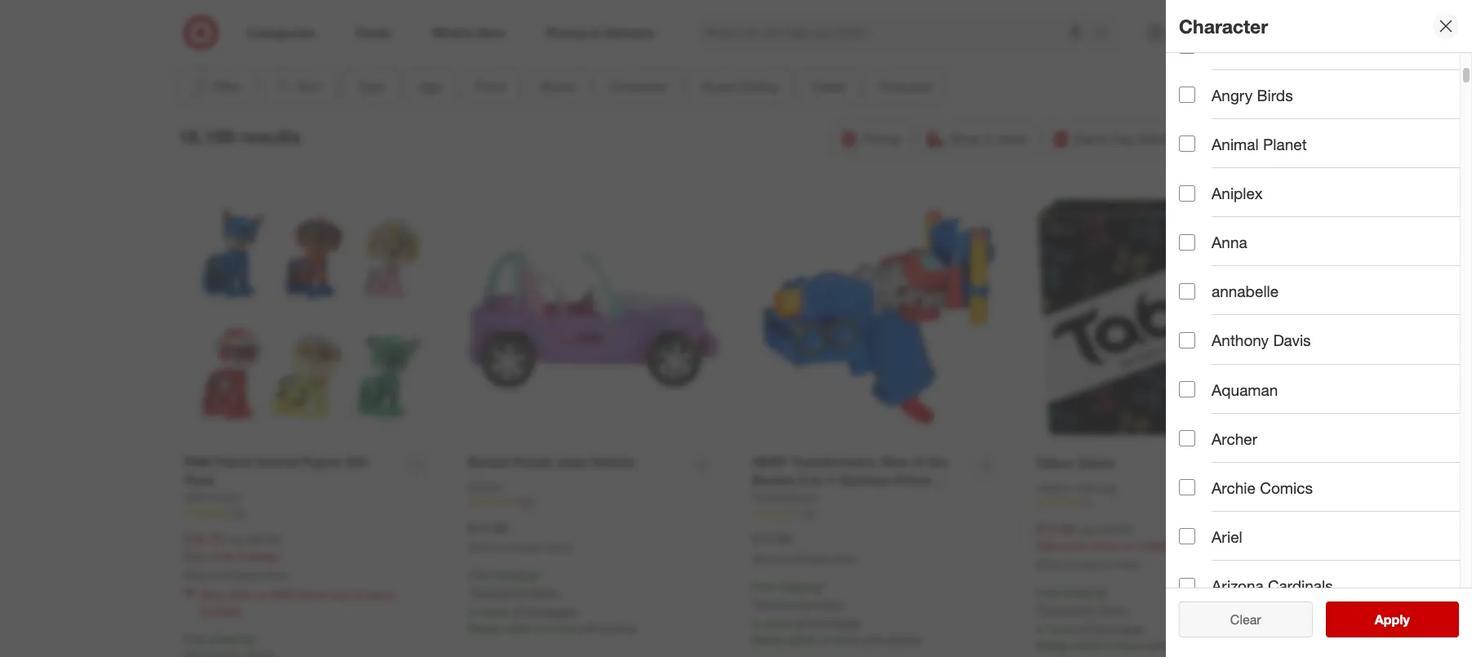 Task type: vqa. For each thing, say whether or not it's contained in the screenshot.
14+ years LINK
yes



Task type: describe. For each thing, give the bounding box(es) containing it.
2–4 years
[[461, 33, 511, 47]]

northgate for jeep
[[525, 605, 576, 619]]

14+ years
[[1129, 33, 1179, 47]]

online down 372 link
[[546, 542, 572, 554]]

14+ years link
[[1070, 0, 1237, 49]]

figure
[[302, 454, 342, 470]]

2 link
[[1037, 496, 1289, 511]]

at for taboo game
[[1080, 623, 1090, 637]]

$13.99 for barbie purple jeep vehicle
[[468, 520, 507, 536]]

buddies
[[200, 605, 241, 618]]

months
[[314, 33, 353, 47]]

patrol for paw patrol animal figure gift pack
[[216, 454, 252, 470]]

deals button
[[798, 68, 859, 104]]

barbie for barbie
[[468, 480, 502, 494]]

results
[[240, 125, 301, 148]]

372
[[519, 496, 535, 509]]

exclusions apply. link for rise
[[756, 597, 845, 611]]

5–7
[[628, 33, 648, 47]]

character button
[[596, 68, 681, 104]]

cardinals
[[1269, 577, 1334, 596]]

online inside $16.79 reg $20.99 sale ends tuesday when purchased online
[[261, 570, 288, 582]]

paw patrol animal figure gift pack
[[184, 454, 368, 489]]

exclusions for jeep
[[472, 586, 527, 600]]

$13.99 when purchased online for purple
[[468, 520, 572, 554]]

within for jeep
[[504, 622, 534, 636]]

ready for rise
[[752, 633, 785, 647]]

$20.99
[[246, 533, 280, 547]]

delivery
[[1138, 130, 1185, 147]]

arizona
[[1212, 577, 1264, 596]]

nerf
[[752, 454, 788, 470]]

years for 8–10 years
[[821, 33, 848, 47]]

paw patrol animal figure gift pack link
[[184, 453, 397, 490]]

today
[[1091, 540, 1119, 553]]

beasts
[[752, 472, 795, 489]]

price button
[[462, 68, 520, 104]]

2 horizontal spatial ready
[[1037, 639, 1069, 653]]

years for 2–4 years
[[484, 33, 511, 47]]

2 horizontal spatial with
[[1147, 639, 1168, 653]]

same
[[1075, 130, 1109, 147]]

at for nerf transformers: rise of the beasts 2-in-1 optimus prime blaster
[[796, 617, 806, 631]]

type button
[[343, 68, 398, 104]]

shipping down buddies
[[210, 632, 253, 646]]

free shipping * * exclusions apply. in stock at  northgate ready within 2 hours with pickup for rise
[[752, 580, 922, 647]]

shop in store
[[949, 130, 1027, 147]]

14+
[[1129, 33, 1148, 47]]

&
[[356, 588, 363, 602]]

planet
[[1264, 135, 1308, 153]]

transformers:
[[791, 454, 877, 470]]

day
[[1112, 130, 1135, 147]]

apply button
[[1326, 602, 1460, 638]]

store
[[998, 130, 1027, 147]]

with for rise
[[863, 633, 884, 647]]

2 horizontal spatial hours
[[1115, 639, 1144, 653]]

purchased down 20
[[781, 553, 827, 565]]

search button
[[1087, 15, 1127, 54]]

character dialog
[[1167, 0, 1473, 658]]

price
[[476, 78, 506, 94]]

toys
[[331, 588, 352, 602]]

blaster
[[752, 491, 797, 507]]

online inside $15.69 reg $19.89 sale ends today at 1:00pm pt when purchased online
[[1114, 559, 1141, 571]]

30%
[[228, 588, 252, 602]]

2–4 years link
[[403, 0, 570, 49]]

patrol for paw patrol
[[211, 491, 240, 505]]

2 horizontal spatial exclusions apply. link
[[1041, 603, 1129, 617]]

2 horizontal spatial stock
[[1049, 623, 1077, 637]]

$16.79
[[184, 531, 223, 548]]

1:00pm
[[1136, 540, 1174, 553]]

free shipping * * exclusions apply. in stock at  northgate ready within 2 hours with pickup for jeep
[[468, 569, 637, 636]]

birds
[[1258, 85, 1294, 104]]

Ariel checkbox
[[1180, 529, 1196, 545]]

animal inside character dialog
[[1212, 135, 1260, 153]]

purple
[[513, 454, 553, 470]]

free for nerf transformers: rise of the beasts 2-in-1 optimus prime blaster
[[752, 580, 775, 594]]

2 horizontal spatial northgate
[[1093, 623, 1145, 637]]

$15.69
[[1037, 521, 1076, 537]]

apply
[[1376, 612, 1411, 628]]

apply. for rise
[[814, 597, 845, 611]]

Anaheim Ducks checkbox
[[1180, 38, 1196, 54]]

rating
[[740, 78, 778, 94]]

animal planet
[[1212, 135, 1308, 153]]

pickup button
[[832, 121, 913, 156]]

barbie for barbie purple jeep vehicle
[[468, 454, 509, 470]]

shipping for taboo game
[[1063, 586, 1106, 600]]

hasbro gaming
[[1037, 481, 1117, 495]]

0–24 months
[[285, 33, 353, 47]]

2 horizontal spatial exclusions
[[1041, 603, 1095, 617]]

angry
[[1212, 85, 1253, 104]]

ready for jeep
[[468, 622, 501, 636]]

paw inside save 30% on paw patrol toys & pillow buddies
[[271, 588, 295, 602]]

character inside button
[[610, 78, 667, 94]]

taboo
[[1037, 455, 1074, 471]]

in-
[[811, 472, 828, 489]]

18,199
[[178, 125, 235, 148]]

guest
[[702, 78, 737, 94]]

anthony davis
[[1212, 331, 1312, 350]]

archie
[[1212, 479, 1256, 497]]

optimus
[[839, 472, 891, 489]]

2 for taboo game
[[1106, 639, 1112, 653]]

clear button
[[1180, 602, 1313, 638]]

pack
[[184, 472, 214, 489]]

taboo game
[[1037, 455, 1115, 471]]

patrol inside save 30% on paw patrol toys & pillow buddies
[[298, 588, 328, 602]]

$13.99 for nerf transformers: rise of the beasts 2-in-1 optimus prime blaster
[[752, 531, 792, 548]]

of
[[912, 454, 924, 470]]

5–7 years
[[628, 33, 678, 47]]

$15.69 reg $19.89 sale ends today at 1:00pm pt when purchased online
[[1037, 521, 1192, 571]]

stock for rise
[[765, 617, 793, 631]]

archer
[[1212, 429, 1258, 448]]

the
[[928, 454, 948, 470]]

What can we help you find? suggestions appear below search field
[[695, 15, 1099, 51]]

years for 14+ years
[[1151, 33, 1179, 47]]

barbie purple jeep vehicle
[[468, 454, 635, 470]]

Aquaman checkbox
[[1180, 382, 1196, 398]]

0–24 months link
[[236, 0, 403, 49]]

age button
[[405, 68, 456, 104]]

search
[[1087, 26, 1127, 42]]

2 horizontal spatial pickup
[[1172, 639, 1206, 653]]

apply. for jeep
[[530, 586, 561, 600]]

ariel
[[1212, 528, 1243, 546]]

Anthony Davis checkbox
[[1180, 332, 1196, 349]]

8–10
[[792, 33, 818, 47]]

2 inside 2 link
[[1087, 497, 1093, 509]]

angry birds
[[1212, 85, 1294, 104]]

shipping button
[[1203, 121, 1295, 156]]

in for taboo game
[[1037, 623, 1046, 637]]

davis
[[1274, 331, 1312, 350]]

ducks
[[1278, 36, 1321, 55]]

clear
[[1231, 612, 1262, 628]]

rise
[[881, 454, 908, 470]]



Task type: locate. For each thing, give the bounding box(es) containing it.
1 horizontal spatial character
[[1180, 14, 1269, 37]]

sale
[[1037, 540, 1059, 553], [184, 550, 206, 564]]

shipping down 20
[[778, 580, 822, 594]]

save 30% on paw patrol toys & pillow buddies
[[200, 588, 395, 618]]

exclusions apply. link for jeep
[[472, 586, 561, 600]]

within for rise
[[788, 633, 818, 647]]

paw up pack
[[184, 454, 212, 470]]

5 years from the left
[[1151, 33, 1179, 47]]

paw down pack
[[184, 491, 208, 505]]

purchased down 372
[[496, 542, 543, 554]]

nerf transformers: rise of the beasts 2-in-1 optimus prime blaster
[[752, 454, 948, 507]]

character up anaheim ducks checkbox
[[1180, 14, 1269, 37]]

arizona cardinals
[[1212, 577, 1334, 596]]

paw for paw patrol
[[184, 491, 208, 505]]

purchased inside $16.79 reg $20.99 sale ends tuesday when purchased online
[[212, 570, 259, 582]]

0 horizontal spatial ends
[[209, 550, 235, 564]]

$13.99 down barbie link
[[468, 520, 507, 536]]

372 link
[[468, 495, 720, 510]]

shipping down today
[[1063, 586, 1106, 600]]

free shipping *
[[184, 632, 257, 646]]

0 horizontal spatial sale
[[184, 550, 206, 564]]

sale inside $16.79 reg $20.99 sale ends tuesday when purchased online
[[184, 550, 206, 564]]

2 for barbie purple jeep vehicle
[[537, 622, 543, 636]]

Archie Comics checkbox
[[1180, 480, 1196, 496]]

2 for nerf transformers: rise of the beasts 2-in-1 optimus prime blaster
[[821, 633, 828, 647]]

0 horizontal spatial $13.99 when purchased online
[[468, 520, 572, 554]]

2-
[[799, 472, 811, 489]]

apply.
[[530, 586, 561, 600], [814, 597, 845, 611], [1099, 603, 1129, 617]]

patrol left 'toys'
[[298, 588, 328, 602]]

paw right the on
[[271, 588, 295, 602]]

same day delivery button
[[1045, 121, 1196, 156]]

paw patrol link
[[184, 490, 240, 507]]

Angry Birds checkbox
[[1180, 87, 1196, 103]]

pickup for of
[[887, 633, 922, 647]]

reg up today
[[1079, 523, 1096, 536]]

2
[[1087, 497, 1093, 509], [537, 622, 543, 636], [821, 633, 828, 647], [1106, 639, 1112, 653]]

hours for rise
[[831, 633, 860, 647]]

reg for $16.79
[[226, 533, 243, 547]]

tuesday
[[238, 550, 280, 564]]

shipping for nerf transformers: rise of the beasts 2-in-1 optimus prime blaster
[[778, 580, 822, 594]]

shipping
[[494, 569, 538, 583], [778, 580, 822, 594], [1063, 586, 1106, 600], [210, 632, 253, 646]]

when up the save
[[184, 570, 209, 582]]

filter
[[213, 78, 241, 94]]

reg for $15.69
[[1079, 523, 1096, 536]]

exclusions for rise
[[756, 597, 811, 611]]

stock
[[481, 605, 509, 619], [765, 617, 793, 631], [1049, 623, 1077, 637]]

on
[[255, 588, 268, 602]]

0 vertical spatial character
[[1180, 14, 1269, 37]]

1 horizontal spatial within
[[788, 633, 818, 647]]

1 horizontal spatial pickup
[[887, 633, 922, 647]]

free shipping * * exclusions apply. in stock at  northgate ready within 2 hours with pickup
[[468, 569, 637, 636], [752, 580, 922, 647], [1037, 586, 1206, 653]]

years right 11–13
[[991, 33, 1018, 47]]

with for jeep
[[579, 622, 600, 636]]

$13.99
[[468, 520, 507, 536], [752, 531, 792, 548]]

1 horizontal spatial hours
[[831, 633, 860, 647]]

Arizona Cardinals checkbox
[[1180, 578, 1196, 594]]

paw patrol animal figure gift pack image
[[184, 192, 435, 444], [184, 192, 435, 444]]

$13.99 down blaster
[[752, 531, 792, 548]]

patrol up 32
[[211, 491, 240, 505]]

years right 5–7 at the top
[[651, 33, 678, 47]]

featured button
[[866, 68, 945, 104]]

comics
[[1261, 479, 1314, 497]]

when down $15.69
[[1037, 559, 1062, 571]]

0 vertical spatial patrol
[[216, 454, 252, 470]]

reg inside $15.69 reg $19.89 sale ends today at 1:00pm pt when purchased online
[[1079, 523, 1096, 536]]

20 link
[[752, 507, 1004, 521]]

1 horizontal spatial sale
[[1037, 540, 1059, 553]]

free
[[468, 569, 491, 583], [752, 580, 775, 594], [1037, 586, 1059, 600], [184, 632, 206, 646]]

deals
[[812, 78, 845, 94]]

shipping for barbie purple jeep vehicle
[[494, 569, 538, 583]]

ends down $16.79
[[209, 550, 235, 564]]

1 horizontal spatial $13.99 when purchased online
[[752, 531, 856, 565]]

Archer checkbox
[[1180, 431, 1196, 447]]

ends for $15.69
[[1062, 540, 1088, 553]]

shipping
[[1233, 130, 1285, 147]]

free for barbie purple jeep vehicle
[[468, 569, 491, 583]]

0 horizontal spatial pickup
[[603, 622, 637, 636]]

1 horizontal spatial apply.
[[814, 597, 845, 611]]

1 vertical spatial character
[[610, 78, 667, 94]]

barbie down barbie purple jeep vehicle link
[[468, 480, 502, 494]]

5–7 years link
[[570, 0, 736, 49]]

when down barbie link
[[468, 542, 494, 554]]

character inside dialog
[[1180, 14, 1269, 37]]

$13.99 when purchased online
[[468, 520, 572, 554], [752, 531, 856, 565]]

pt
[[1178, 540, 1192, 553]]

2 horizontal spatial within
[[1072, 639, 1103, 653]]

brand
[[540, 78, 575, 94]]

in for barbie purple jeep vehicle
[[468, 605, 477, 619]]

1 horizontal spatial free shipping * * exclusions apply. in stock at  northgate ready within 2 hours with pickup
[[752, 580, 922, 647]]

game
[[1078, 455, 1115, 471]]

reg down 32
[[226, 533, 243, 547]]

patrol up paw patrol
[[216, 454, 252, 470]]

2 horizontal spatial free shipping * * exclusions apply. in stock at  northgate ready within 2 hours with pickup
[[1037, 586, 1206, 653]]

ends inside $16.79 reg $20.99 sale ends tuesday when purchased online
[[209, 550, 235, 564]]

purchased inside $15.69 reg $19.89 sale ends today at 1:00pm pt when purchased online
[[1065, 559, 1112, 571]]

1 vertical spatial animal
[[256, 454, 299, 470]]

years right 2–4
[[484, 33, 511, 47]]

sale down $16.79
[[184, 550, 206, 564]]

1 horizontal spatial reg
[[1079, 523, 1096, 536]]

patrol
[[216, 454, 252, 470], [211, 491, 240, 505], [298, 588, 328, 602]]

nerf transformers: rise of the beasts 2-in-1 optimus prime blaster link
[[752, 453, 966, 507]]

1 horizontal spatial stock
[[765, 617, 793, 631]]

0 horizontal spatial hours
[[547, 622, 575, 636]]

barbie up barbie link
[[468, 454, 509, 470]]

0 horizontal spatial stock
[[481, 605, 509, 619]]

1 barbie from the top
[[468, 454, 509, 470]]

with
[[579, 622, 600, 636], [863, 633, 884, 647], [1147, 639, 1168, 653]]

1 horizontal spatial ready
[[752, 633, 785, 647]]

pickup
[[863, 130, 902, 147]]

sort button
[[260, 68, 336, 104]]

exclusions apply. link
[[472, 586, 561, 600], [756, 597, 845, 611], [1041, 603, 1129, 617]]

ends for $16.79
[[209, 550, 235, 564]]

taboo game image
[[1037, 192, 1289, 444], [1037, 192, 1289, 444]]

paw for paw patrol animal figure gift pack
[[184, 454, 212, 470]]

save
[[200, 588, 225, 602]]

at inside $15.69 reg $19.89 sale ends today at 1:00pm pt when purchased online
[[1123, 540, 1132, 553]]

0 horizontal spatial $13.99
[[468, 520, 507, 536]]

hours for jeep
[[547, 622, 575, 636]]

0 vertical spatial barbie
[[468, 454, 509, 470]]

3 years from the left
[[821, 33, 848, 47]]

reg inside $16.79 reg $20.99 sale ends tuesday when purchased online
[[226, 533, 243, 547]]

annabelle checkbox
[[1180, 283, 1196, 300]]

2 horizontal spatial apply.
[[1099, 603, 1129, 617]]

filter button
[[178, 68, 254, 104]]

Anna checkbox
[[1180, 234, 1196, 251]]

18,199 results
[[178, 125, 301, 148]]

when
[[468, 542, 494, 554], [752, 553, 778, 565], [1037, 559, 1062, 571], [184, 570, 209, 582]]

at for barbie purple jeep vehicle
[[512, 605, 522, 619]]

0 horizontal spatial free shipping * * exclusions apply. in stock at  northgate ready within 2 hours with pickup
[[468, 569, 637, 636]]

1 vertical spatial patrol
[[211, 491, 240, 505]]

0 horizontal spatial reg
[[226, 533, 243, 547]]

anaheim ducks
[[1212, 36, 1321, 55]]

1 vertical spatial barbie
[[468, 480, 502, 494]]

pickup for vehicle
[[603, 622, 637, 636]]

ends inside $15.69 reg $19.89 sale ends today at 1:00pm pt when purchased online
[[1062, 540, 1088, 553]]

0 horizontal spatial in
[[468, 605, 477, 619]]

Aniplex checkbox
[[1180, 185, 1196, 201]]

online down "20" link
[[830, 553, 856, 565]]

years right '8–10' at the top right of page
[[821, 33, 848, 47]]

0 horizontal spatial apply.
[[530, 586, 561, 600]]

1 horizontal spatial northgate
[[809, 617, 861, 631]]

1 horizontal spatial with
[[863, 633, 884, 647]]

1 horizontal spatial $13.99
[[752, 531, 792, 548]]

Animal Planet checkbox
[[1180, 136, 1196, 152]]

character down 5–7 at the top
[[610, 78, 667, 94]]

0 horizontal spatial within
[[504, 622, 534, 636]]

sale for $16.79
[[184, 550, 206, 564]]

animal right animal planet option
[[1212, 135, 1260, 153]]

paw patrol
[[184, 491, 240, 505]]

shipping down 372
[[494, 569, 538, 583]]

1 horizontal spatial in
[[752, 617, 762, 631]]

brand button
[[526, 68, 589, 104]]

online
[[546, 542, 572, 554], [830, 553, 856, 565], [1114, 559, 1141, 571], [261, 570, 288, 582]]

8–10 years link
[[736, 0, 903, 49]]

0 horizontal spatial animal
[[256, 454, 299, 470]]

sale down $15.69
[[1037, 540, 1059, 553]]

paw inside paw patrol animal figure gift pack
[[184, 454, 212, 470]]

$19.89
[[1099, 523, 1133, 536]]

prime
[[895, 472, 932, 489]]

11–13 years link
[[903, 0, 1070, 49]]

0 vertical spatial animal
[[1212, 135, 1260, 153]]

when down blaster
[[752, 553, 778, 565]]

2 barbie from the top
[[468, 480, 502, 494]]

free for taboo game
[[1037, 586, 1059, 600]]

years for 5–7 years
[[651, 33, 678, 47]]

0 horizontal spatial ready
[[468, 622, 501, 636]]

0 horizontal spatial with
[[579, 622, 600, 636]]

ready
[[468, 622, 501, 636], [752, 633, 785, 647], [1037, 639, 1069, 653]]

when inside $15.69 reg $19.89 sale ends today at 1:00pm pt when purchased online
[[1037, 559, 1062, 571]]

annabelle
[[1212, 282, 1280, 301]]

11–13 years
[[955, 33, 1018, 47]]

patrol inside paw patrol animal figure gift pack
[[216, 454, 252, 470]]

$13.99 when purchased online for transformers:
[[752, 531, 856, 565]]

0 vertical spatial paw
[[184, 454, 212, 470]]

barbie link
[[468, 479, 502, 495]]

years for 11–13 years
[[991, 33, 1018, 47]]

character
[[1180, 14, 1269, 37], [610, 78, 667, 94]]

1 horizontal spatial exclusions
[[756, 597, 811, 611]]

0 horizontal spatial exclusions
[[472, 586, 527, 600]]

$13.99 when purchased online down 372
[[468, 520, 572, 554]]

2 years from the left
[[651, 33, 678, 47]]

within
[[504, 622, 534, 636], [788, 633, 818, 647], [1072, 639, 1103, 653]]

barbie inside barbie purple jeep vehicle link
[[468, 454, 509, 470]]

2 horizontal spatial in
[[1037, 623, 1046, 637]]

in for nerf transformers: rise of the beasts 2-in-1 optimus prime blaster
[[752, 617, 762, 631]]

aquaman
[[1212, 380, 1279, 399]]

0 horizontal spatial character
[[610, 78, 667, 94]]

when inside $16.79 reg $20.99 sale ends tuesday when purchased online
[[184, 570, 209, 582]]

0 horizontal spatial exclusions apply. link
[[472, 586, 561, 600]]

sale for $15.69
[[1037, 540, 1059, 553]]

1 horizontal spatial animal
[[1212, 135, 1260, 153]]

years
[[484, 33, 511, 47], [651, 33, 678, 47], [821, 33, 848, 47], [991, 33, 1018, 47], [1151, 33, 1179, 47]]

4 years from the left
[[991, 33, 1018, 47]]

2 vertical spatial paw
[[271, 588, 295, 602]]

purchased up the "30%" at bottom left
[[212, 570, 259, 582]]

online up the on
[[261, 570, 288, 582]]

at
[[1123, 540, 1132, 553], [512, 605, 522, 619], [796, 617, 806, 631], [1080, 623, 1090, 637]]

1 years from the left
[[484, 33, 511, 47]]

transformers link
[[752, 490, 819, 507]]

taboo game link
[[1037, 454, 1115, 472]]

anthony
[[1212, 331, 1270, 350]]

years left anaheim ducks checkbox
[[1151, 33, 1179, 47]]

32 link
[[184, 507, 435, 521]]

northgate for rise
[[809, 617, 861, 631]]

sale inside $15.69 reg $19.89 sale ends today at 1:00pm pt when purchased online
[[1037, 540, 1059, 553]]

0 horizontal spatial northgate
[[525, 605, 576, 619]]

purchased down today
[[1065, 559, 1112, 571]]

online down today
[[1114, 559, 1141, 571]]

stock for jeep
[[481, 605, 509, 619]]

archie comics
[[1212, 479, 1314, 497]]

shop in store button
[[919, 121, 1038, 156]]

$13.99 when purchased online down 20
[[752, 531, 856, 565]]

animal left figure
[[256, 454, 299, 470]]

patrol inside the paw patrol link
[[211, 491, 240, 505]]

northgate
[[525, 605, 576, 619], [809, 617, 861, 631], [1093, 623, 1145, 637]]

1 horizontal spatial exclusions apply. link
[[756, 597, 845, 611]]

nerf transformers: rise of the beasts 2-in-1 optimus prime blaster image
[[752, 192, 1004, 444], [752, 192, 1004, 444]]

animal inside paw patrol animal figure gift pack
[[256, 454, 299, 470]]

1 horizontal spatial ends
[[1062, 540, 1088, 553]]

2 vertical spatial patrol
[[298, 588, 328, 602]]

ends down $15.69
[[1062, 540, 1088, 553]]

1 vertical spatial paw
[[184, 491, 208, 505]]

same day delivery
[[1075, 130, 1185, 147]]

barbie purple jeep vehicle image
[[468, 192, 720, 444], [468, 192, 720, 444]]



